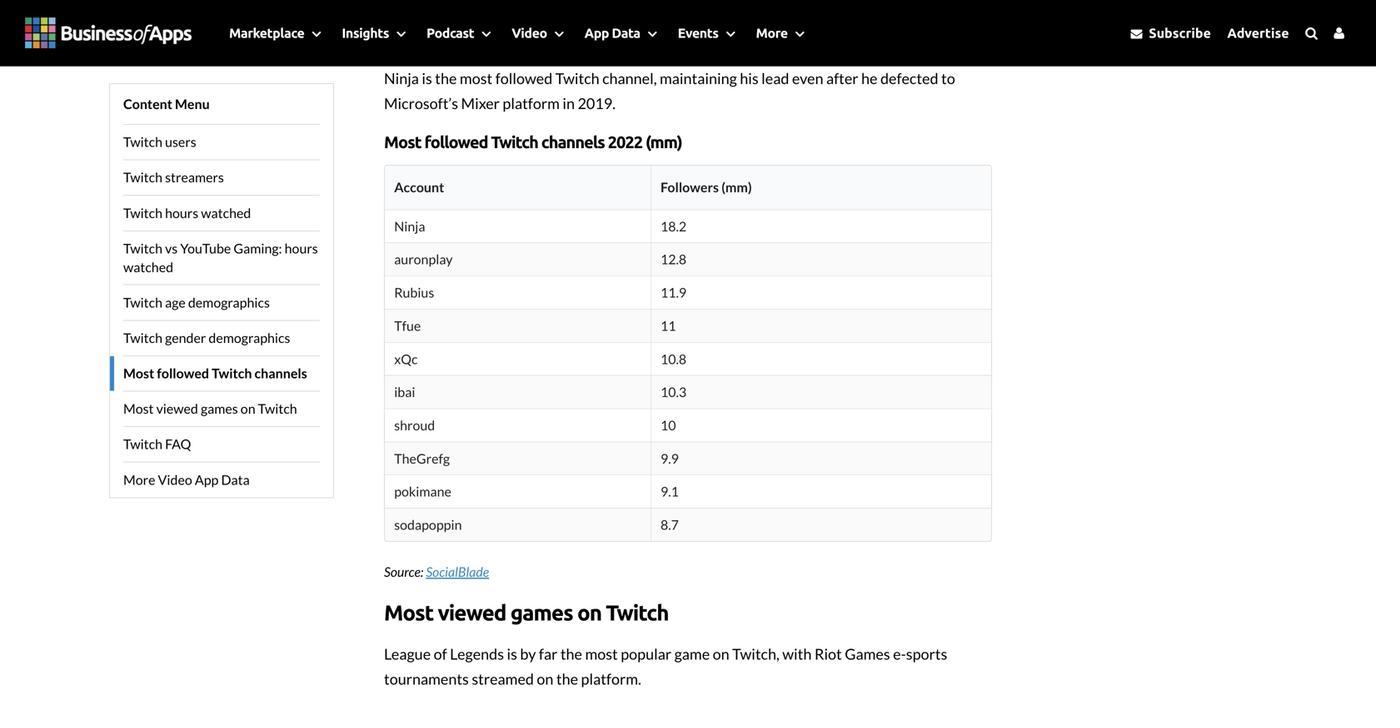 Task type: locate. For each thing, give the bounding box(es) containing it.
search image
[[1306, 26, 1318, 40]]

1 vertical spatial video
[[158, 472, 192, 488]]

data
[[612, 25, 640, 40], [221, 472, 250, 488]]

1 horizontal spatial data
[[612, 25, 640, 40]]

1 vertical spatial channels
[[541, 133, 605, 151]]

0 vertical spatial more
[[756, 25, 788, 40]]

0 vertical spatial viewed
[[156, 401, 198, 417]]

the inside ninja is the most followed twitch channel, maintaining his lead even after he defected to microsoft's mixer platform in 2019.
[[435, 69, 457, 87]]

1 vertical spatial demographics
[[209, 330, 290, 346]]

9.1
[[661, 484, 679, 500]]

podcast link
[[414, 0, 499, 66]]

tournaments
[[384, 670, 469, 689]]

hours down twitch streamers
[[165, 205, 198, 221]]

1 vertical spatial (mm)
[[722, 179, 752, 195]]

most inside league of legends is by far the most popular game on twitch, with riot games e-sports tournaments streamed on the platform.
[[585, 645, 618, 664]]

sodapoppin
[[394, 517, 462, 533]]

sports
[[906, 645, 948, 664]]

0 vertical spatial data
[[612, 25, 640, 40]]

0 horizontal spatial most viewed games on twitch
[[123, 401, 297, 417]]

the
[[435, 69, 457, 87], [561, 645, 582, 664], [556, 670, 578, 689]]

gender
[[165, 330, 206, 346]]

0 horizontal spatial watched
[[123, 259, 173, 275]]

twitch hours watched
[[123, 205, 251, 221]]

demographics up twitch gender demographics link
[[188, 294, 270, 311]]

most followed twitch channels
[[384, 25, 678, 49], [123, 365, 307, 382]]

most viewed games on twitch up twitch faq link
[[123, 401, 297, 417]]

2 vertical spatial channels
[[255, 365, 307, 382]]

menu
[[175, 96, 210, 112]]

1 horizontal spatial is
[[507, 645, 517, 664]]

he
[[861, 69, 878, 87]]

games
[[845, 645, 890, 664]]

ninja up microsoft's
[[384, 69, 419, 87]]

video up platform
[[512, 25, 547, 40]]

app
[[585, 25, 609, 40], [195, 472, 219, 488]]

platform.
[[581, 670, 641, 689]]

in
[[563, 94, 575, 112]]

streamers
[[165, 169, 224, 186]]

after
[[826, 69, 859, 87]]

ninja inside ninja is the most followed twitch channel, maintaining his lead even after he defected to microsoft's mixer platform in 2019.
[[384, 69, 419, 87]]

socialblade
[[426, 564, 489, 580]]

age
[[165, 294, 186, 311]]

video down faq
[[158, 472, 192, 488]]

on up twitch faq link
[[241, 401, 255, 417]]

0 horizontal spatial games
[[201, 401, 238, 417]]

1 vertical spatial games
[[510, 601, 573, 625]]

(mm) inside twitch most followed accounts element
[[722, 179, 752, 195]]

marketplace
[[229, 25, 304, 40]]

more up lead
[[756, 25, 788, 40]]

0 horizontal spatial most followed twitch channels
[[123, 365, 307, 382]]

1 horizontal spatial app
[[585, 25, 609, 40]]

most
[[460, 69, 493, 87], [585, 645, 618, 664]]

gaming:
[[234, 240, 282, 256]]

the down far
[[556, 670, 578, 689]]

watched down vs
[[123, 259, 173, 275]]

0 vertical spatial demographics
[[188, 294, 270, 311]]

10
[[661, 417, 676, 434]]

0 horizontal spatial data
[[221, 472, 250, 488]]

is inside ninja is the most followed twitch channel, maintaining his lead even after he defected to microsoft's mixer platform in 2019.
[[422, 69, 432, 87]]

games
[[201, 401, 238, 417], [510, 601, 573, 625]]

0 vertical spatial is
[[422, 69, 432, 87]]

0 vertical spatial most viewed games on twitch
[[123, 401, 297, 417]]

0 horizontal spatial (mm)
[[646, 133, 682, 151]]

game
[[674, 645, 710, 664]]

twitch gender demographics
[[123, 330, 290, 346]]

app down twitch faq link
[[195, 472, 219, 488]]

the up microsoft's
[[435, 69, 457, 87]]

1 horizontal spatial most viewed games on twitch
[[384, 601, 669, 625]]

the right far
[[561, 645, 582, 664]]

1 vertical spatial is
[[507, 645, 517, 664]]

0 vertical spatial most followed twitch channels
[[384, 25, 678, 49]]

ninja is the most followed twitch channel, maintaining his lead even after he defected to microsoft's mixer platform in 2019.
[[384, 69, 955, 112]]

1 horizontal spatial games
[[510, 601, 573, 625]]

viewed up legends
[[438, 601, 506, 625]]

streamed
[[472, 670, 534, 689]]

1 vertical spatial hours
[[285, 240, 318, 256]]

channels up channel,
[[594, 25, 678, 49]]

1 vertical spatial app
[[195, 472, 219, 488]]

ninja
[[384, 69, 419, 87], [394, 218, 425, 234]]

0 vertical spatial hours
[[165, 205, 198, 221]]

even
[[792, 69, 824, 87]]

most up the platform. on the bottom of page
[[585, 645, 618, 664]]

most followed twitch channels 2022 (mm)
[[384, 133, 682, 151]]

data down twitch faq link
[[221, 472, 250, 488]]

auronplay
[[394, 251, 453, 268]]

ninja up auronplay
[[394, 218, 425, 234]]

vs
[[165, 240, 178, 256]]

xqc
[[394, 351, 418, 367]]

1 vertical spatial most followed twitch channels
[[123, 365, 307, 382]]

more inside "link"
[[756, 25, 788, 40]]

most viewed games on twitch up by
[[384, 601, 669, 625]]

1 vertical spatial the
[[561, 645, 582, 664]]

events link
[[665, 0, 744, 66]]

1 horizontal spatial more
[[756, 25, 788, 40]]

0 vertical spatial app
[[585, 25, 609, 40]]

subscribe
[[1146, 25, 1211, 40]]

app data
[[585, 25, 640, 40]]

0 vertical spatial ninja
[[384, 69, 419, 87]]

(mm) right followers
[[722, 179, 752, 195]]

channels down in
[[541, 133, 605, 151]]

most
[[384, 25, 433, 49], [384, 133, 421, 151], [123, 365, 154, 382], [123, 401, 154, 417], [384, 601, 433, 625]]

events
[[678, 25, 719, 40]]

tfue
[[394, 318, 421, 334]]

twitch vs youtube gaming: hours watched link
[[123, 231, 320, 285]]

most followed twitch channels up platform
[[384, 25, 678, 49]]

viewed up faq
[[156, 401, 198, 417]]

ninja inside twitch most followed accounts element
[[394, 218, 425, 234]]

1 horizontal spatial most
[[585, 645, 618, 664]]

is up microsoft's
[[422, 69, 432, 87]]

data up channel,
[[612, 25, 640, 40]]

more down twitch faq
[[123, 472, 155, 488]]

advertise link
[[1221, 17, 1296, 49]]

0 horizontal spatial is
[[422, 69, 432, 87]]

0 vertical spatial watched
[[201, 205, 251, 221]]

1 horizontal spatial watched
[[201, 205, 251, 221]]

9.9
[[661, 451, 679, 467]]

0 vertical spatial video
[[512, 25, 547, 40]]

hours right "gaming:"
[[285, 240, 318, 256]]

hours inside twitch vs youtube gaming: hours watched
[[285, 240, 318, 256]]

(mm)
[[646, 133, 682, 151], [722, 179, 752, 195]]

user image
[[1334, 26, 1345, 40]]

(mm) right the 2022
[[646, 133, 682, 151]]

twitch
[[527, 25, 589, 49], [555, 69, 600, 87], [491, 133, 538, 151], [123, 134, 162, 150], [123, 169, 162, 186], [123, 205, 162, 221], [123, 240, 162, 256], [123, 294, 162, 311], [123, 330, 162, 346], [212, 365, 252, 382], [258, 401, 297, 417], [123, 436, 162, 453], [606, 601, 669, 625]]

1 horizontal spatial (mm)
[[722, 179, 752, 195]]

1 vertical spatial most
[[585, 645, 618, 664]]

most viewed games on twitch link
[[123, 391, 320, 427]]

0 horizontal spatial most
[[460, 69, 493, 87]]

followers
[[661, 179, 719, 195]]

1 vertical spatial more
[[123, 472, 155, 488]]

followed up platform
[[495, 69, 553, 87]]

1 horizontal spatial hours
[[285, 240, 318, 256]]

1 vertical spatial viewed
[[438, 601, 506, 625]]

8.7
[[661, 517, 679, 533]]

with
[[783, 645, 812, 664]]

games up twitch faq link
[[201, 401, 238, 417]]

watched down twitch streamers link
[[201, 205, 251, 221]]

0 horizontal spatial more
[[123, 472, 155, 488]]

channels up the most viewed games on twitch link
[[255, 365, 307, 382]]

1 vertical spatial ninja
[[394, 218, 425, 234]]

riot
[[815, 645, 842, 664]]

1 vertical spatial data
[[221, 472, 250, 488]]

hours
[[165, 205, 198, 221], [285, 240, 318, 256]]

more video app data
[[123, 472, 250, 488]]

demographics up most followed twitch channels link
[[209, 330, 290, 346]]

app up channel,
[[585, 25, 609, 40]]

more link
[[744, 0, 813, 66]]

more video app data link
[[123, 462, 320, 498]]

twitch most followed accounts element
[[384, 165, 992, 542]]

watched
[[201, 205, 251, 221], [123, 259, 173, 275]]

most up "mixer"
[[460, 69, 493, 87]]

maintaining
[[660, 69, 737, 87]]

his
[[740, 69, 759, 87]]

games up far
[[510, 601, 573, 625]]

platform
[[503, 94, 560, 112]]

viewed
[[156, 401, 198, 417], [438, 601, 506, 625]]

0 vertical spatial most
[[460, 69, 493, 87]]

0 vertical spatial the
[[435, 69, 457, 87]]

is left by
[[507, 645, 517, 664]]

10.3
[[661, 384, 687, 400]]

1 vertical spatial watched
[[123, 259, 173, 275]]

on
[[241, 401, 255, 417], [577, 601, 602, 625], [713, 645, 730, 664], [537, 670, 554, 689]]

followed
[[438, 25, 522, 49], [495, 69, 553, 87], [424, 133, 488, 151], [157, 365, 209, 382]]

more
[[756, 25, 788, 40], [123, 472, 155, 488]]

most followed twitch channels up the most viewed games on twitch link
[[123, 365, 307, 382]]

video
[[512, 25, 547, 40], [158, 472, 192, 488]]

0 horizontal spatial video
[[158, 472, 192, 488]]

users
[[165, 134, 196, 150]]

most inside ninja is the most followed twitch channel, maintaining his lead even after he defected to microsoft's mixer platform in 2019.
[[460, 69, 493, 87]]



Task type: describe. For each thing, give the bounding box(es) containing it.
2019.
[[578, 94, 616, 112]]

2022
[[608, 133, 642, 151]]

followed down gender
[[157, 365, 209, 382]]

data inside app data link
[[612, 25, 640, 40]]

more for more video app data
[[123, 472, 155, 488]]

11
[[661, 318, 676, 334]]

twitch users
[[123, 134, 196, 150]]

ninja for ninja is the most followed twitch channel, maintaining his lead even after he defected to microsoft's mixer platform in 2019.
[[384, 69, 419, 87]]

12.8
[[661, 251, 687, 268]]

demographics for twitch gender demographics
[[209, 330, 290, 346]]

shroud
[[394, 417, 435, 434]]

twitch inside ninja is the most followed twitch channel, maintaining his lead even after he defected to microsoft's mixer platform in 2019.
[[555, 69, 600, 87]]

socialblade link
[[426, 564, 489, 580]]

watched inside twitch vs youtube gaming: hours watched
[[123, 259, 173, 275]]

channels inside most followed twitch channels link
[[255, 365, 307, 382]]

0 horizontal spatial app
[[195, 472, 219, 488]]

source: socialblade
[[384, 564, 489, 580]]

twitch gender demographics link
[[123, 320, 320, 356]]

league of legends is by far the most popular game on twitch, with riot games e-sports tournaments streamed on the platform.
[[384, 645, 948, 689]]

twitch inside twitch vs youtube gaming: hours watched
[[123, 240, 162, 256]]

lead
[[762, 69, 789, 87]]

twitch faq link
[[123, 427, 320, 462]]

league
[[384, 645, 431, 664]]

0 vertical spatial channels
[[594, 25, 678, 49]]

twitch users link
[[123, 124, 320, 160]]

is inside league of legends is by far the most popular game on twitch, with riot games e-sports tournaments streamed on the platform.
[[507, 645, 517, 664]]

microsoft's
[[384, 94, 458, 112]]

followers (mm)
[[661, 179, 752, 195]]

far
[[539, 645, 558, 664]]

twitch faq
[[123, 436, 191, 453]]

demographics for twitch age demographics
[[188, 294, 270, 311]]

legends
[[450, 645, 504, 664]]

app data link
[[572, 0, 665, 66]]

more for more
[[756, 25, 788, 40]]

pokimane
[[394, 484, 452, 500]]

18.2
[[661, 218, 687, 234]]

rubius
[[394, 285, 434, 301]]

twitch streamers
[[123, 169, 224, 186]]

on down far
[[537, 670, 554, 689]]

0 horizontal spatial hours
[[165, 205, 198, 221]]

faq
[[165, 436, 191, 453]]

twitch age demographics link
[[123, 285, 320, 320]]

ninja for ninja
[[394, 218, 425, 234]]

channel,
[[602, 69, 657, 87]]

1 vertical spatial most viewed games on twitch
[[384, 601, 669, 625]]

1 horizontal spatial most followed twitch channels
[[384, 25, 678, 49]]

0 vertical spatial (mm)
[[646, 133, 682, 151]]

2 vertical spatial the
[[556, 670, 578, 689]]

on inside the most viewed games on twitch link
[[241, 401, 255, 417]]

content
[[123, 96, 172, 112]]

video link
[[499, 0, 572, 66]]

1 horizontal spatial viewed
[[438, 601, 506, 625]]

twitch age demographics
[[123, 294, 270, 311]]

twitch vs youtube gaming: hours watched
[[123, 240, 318, 275]]

1 horizontal spatial video
[[512, 25, 547, 40]]

insights
[[342, 25, 389, 40]]

on up the platform. on the bottom of page
[[577, 601, 602, 625]]

on right game
[[713, 645, 730, 664]]

most followed twitch channels link
[[123, 356, 320, 391]]

twitch,
[[732, 645, 780, 664]]

by
[[520, 645, 536, 664]]

followed up "mixer"
[[438, 25, 522, 49]]

youtube
[[180, 240, 231, 256]]

0 vertical spatial games
[[201, 401, 238, 417]]

followed inside ninja is the most followed twitch channel, maintaining his lead even after he defected to microsoft's mixer platform in 2019.
[[495, 69, 553, 87]]

e-
[[893, 645, 906, 664]]

0 horizontal spatial viewed
[[156, 401, 198, 417]]

mixer
[[461, 94, 500, 112]]

to
[[941, 69, 955, 87]]

twitch hours watched link
[[123, 195, 320, 231]]

insights link
[[329, 0, 414, 66]]

defected
[[881, 69, 939, 87]]

data inside more video app data link
[[221, 472, 250, 488]]

content menu
[[123, 96, 210, 112]]

advertise
[[1227, 25, 1289, 40]]

popular
[[621, 645, 672, 664]]

followed down "mixer"
[[424, 133, 488, 151]]

account
[[394, 179, 444, 195]]

ibai
[[394, 384, 415, 400]]

10.8
[[661, 351, 687, 367]]

of
[[434, 645, 447, 664]]

podcast
[[427, 25, 474, 40]]

source:
[[384, 564, 423, 580]]

11.9
[[661, 285, 687, 301]]

subscribe link
[[1124, 17, 1218, 49]]

envelope image
[[1131, 28, 1143, 39]]

marketplace link
[[217, 0, 329, 66]]



Task type: vqa. For each thing, say whether or not it's contained in the screenshot.
INCOME
no



